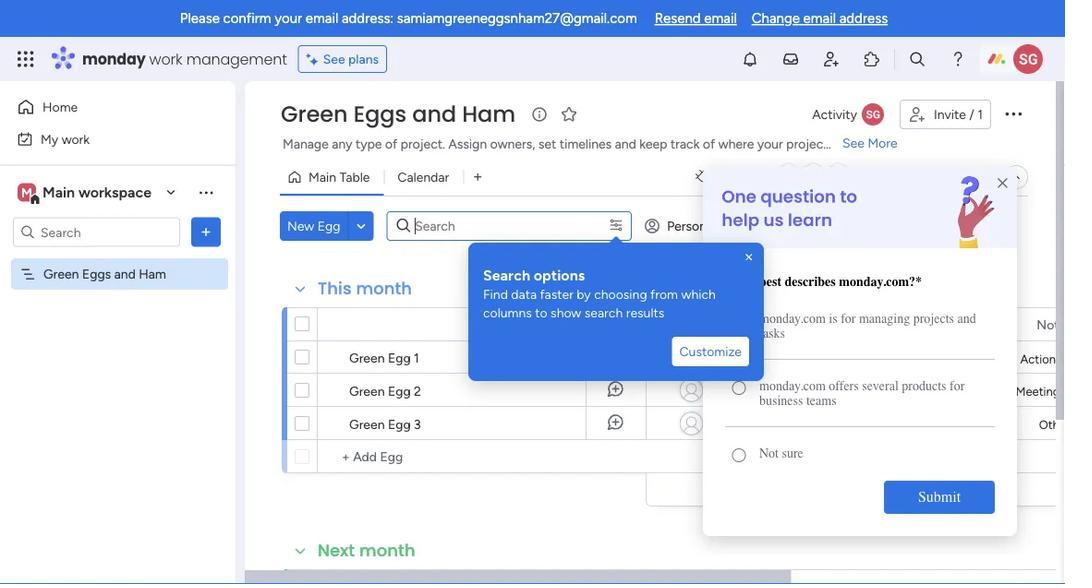 Task type: vqa. For each thing, say whether or not it's contained in the screenshot.
Cards button
no



Task type: locate. For each thing, give the bounding box(es) containing it.
address:
[[342, 10, 394, 27]]

and down the search in workspace field
[[114, 267, 136, 282]]

column information image right status field
[[836, 317, 851, 332]]

0 horizontal spatial and
[[114, 267, 136, 282]]

search options find data faster by choosing from which columns to show search results
[[483, 267, 719, 321]]

egg for green egg 3
[[388, 417, 411, 432]]

green down the search in workspace field
[[43, 267, 79, 282]]

nov for green egg 3
[[909, 417, 932, 432]]

eggs up type
[[354, 99, 407, 130]]

1 vertical spatial nov
[[910, 383, 932, 398]]

stuck
[[782, 416, 816, 432]]

see left plans
[[323, 51, 345, 67]]

search options heading
[[483, 265, 749, 286]]

your right confirm
[[275, 10, 302, 27]]

main inside workspace selection element
[[43, 184, 75, 201]]

this
[[318, 277, 352, 301]]

1 column information image from the left
[[836, 317, 851, 332]]

egg left 3
[[388, 417, 411, 432]]

1 nov from the top
[[910, 351, 932, 366]]

customize
[[680, 344, 742, 360]]

owner
[[672, 317, 711, 333]]

main for main workspace
[[43, 184, 75, 201]]

0 horizontal spatial 1
[[414, 350, 419, 366]]

egg for green egg 2
[[388, 383, 411, 399]]

month right this
[[356, 277, 412, 301]]

nov left 17
[[910, 383, 932, 398]]

add to favorites image
[[560, 105, 579, 123]]

green eggs and ham up the project.
[[281, 99, 516, 130]]

0 vertical spatial work
[[149, 49, 183, 69]]

and inside list box
[[114, 267, 136, 282]]

manage
[[283, 136, 329, 152]]

which
[[681, 287, 716, 303]]

0 vertical spatial see
[[323, 51, 345, 67]]

choosing
[[594, 287, 647, 303]]

more
[[868, 135, 898, 151]]

samiamgreeneggsnham27@gmail.com
[[397, 10, 637, 27]]

filter
[[753, 219, 782, 234]]

main for main table
[[309, 170, 336, 185]]

0 horizontal spatial email
[[306, 10, 338, 27]]

confirm
[[223, 10, 271, 27]]

see inside button
[[323, 51, 345, 67]]

0 vertical spatial your
[[275, 10, 302, 27]]

data
[[511, 287, 537, 303]]

0 horizontal spatial column information image
[[836, 317, 851, 332]]

next
[[318, 540, 355, 563]]

eggs
[[354, 99, 407, 130], [82, 267, 111, 282]]

options image
[[1003, 102, 1025, 125]]

3 nov from the top
[[909, 417, 932, 432]]

work
[[149, 49, 183, 69], [62, 131, 90, 147]]

main right 'workspace' image
[[43, 184, 75, 201]]

plans
[[348, 51, 379, 67]]

0 horizontal spatial main
[[43, 184, 75, 201]]

ham
[[462, 99, 516, 130], [139, 267, 166, 282]]

1 vertical spatial work
[[62, 131, 90, 147]]

results
[[626, 305, 665, 321]]

your right where
[[758, 136, 783, 152]]

2 column information image from the left
[[965, 317, 979, 332]]

1
[[978, 107, 983, 122], [414, 350, 419, 366]]

green for othe
[[349, 417, 385, 432]]

v2 done deadline image
[[868, 382, 882, 400]]

person
[[667, 219, 707, 234]]

monday work management
[[82, 49, 287, 69]]

email
[[306, 10, 338, 27], [704, 10, 737, 27], [804, 10, 836, 27]]

ham up assign
[[462, 99, 516, 130]]

column information image
[[836, 317, 851, 332], [965, 317, 979, 332]]

2 horizontal spatial and
[[615, 136, 636, 152]]

sort by any column image
[[816, 217, 846, 236]]

email for change email address
[[804, 10, 836, 27]]

2 vertical spatial nov
[[909, 417, 932, 432]]

inbox image
[[782, 50, 800, 68]]

action it
[[1021, 352, 1065, 367]]

by
[[577, 287, 591, 303]]

1 vertical spatial green eggs and ham
[[43, 267, 166, 282]]

main left table
[[309, 170, 336, 185]]

please confirm your email address: samiamgreeneggsnham27@gmail.com
[[180, 10, 637, 27]]

0 vertical spatial month
[[356, 277, 412, 301]]

1 vertical spatial eggs
[[82, 267, 111, 282]]

email up see plans button
[[306, 10, 338, 27]]

1 vertical spatial month
[[359, 540, 416, 563]]

nov
[[910, 351, 932, 366], [910, 383, 932, 398], [909, 417, 932, 432]]

1 right /
[[978, 107, 983, 122]]

change email address link
[[752, 10, 888, 27]]

month for this month
[[356, 277, 412, 301]]

stands.
[[832, 136, 873, 152]]

due
[[899, 317, 922, 333]]

it right on on the right bottom
[[829, 351, 837, 366]]

2 nov from the top
[[910, 383, 932, 398]]

0 horizontal spatial ham
[[139, 267, 166, 282]]

1 vertical spatial ham
[[139, 267, 166, 282]]

0 horizontal spatial your
[[275, 10, 302, 27]]

Next month field
[[313, 540, 420, 564]]

work for monday
[[149, 49, 183, 69]]

person button
[[638, 212, 718, 241]]

egg up green egg 2
[[388, 350, 411, 366]]

egg
[[318, 219, 340, 234], [470, 316, 493, 332], [388, 350, 411, 366], [388, 383, 411, 399], [388, 417, 411, 432]]

see for see plans
[[323, 51, 345, 67]]

3 email from the left
[[804, 10, 836, 27]]

green up green egg 2
[[349, 350, 385, 366]]

and up the project.
[[412, 99, 457, 130]]

2 horizontal spatial email
[[804, 10, 836, 27]]

0 horizontal spatial see
[[323, 51, 345, 67]]

column information image right date
[[965, 317, 979, 332]]

it
[[829, 351, 837, 366], [1059, 352, 1065, 367]]

main table button
[[280, 163, 384, 192]]

0 horizontal spatial green eggs and ham
[[43, 267, 166, 282]]

3
[[414, 417, 421, 432]]

select product image
[[17, 50, 35, 68]]

automate
[[910, 170, 967, 185]]

autopilot image
[[887, 165, 902, 188]]

nov left 16
[[910, 351, 932, 366]]

0 horizontal spatial work
[[62, 131, 90, 147]]

work right monday in the top left of the page
[[149, 49, 183, 69]]

1 horizontal spatial column information image
[[965, 317, 979, 332]]

new egg
[[287, 219, 340, 234]]

1 horizontal spatial email
[[704, 10, 737, 27]]

1 vertical spatial see
[[843, 135, 865, 151]]

to
[[535, 305, 548, 321]]

of right type
[[385, 136, 398, 152]]

workspace
[[78, 184, 152, 201]]

0 horizontal spatial of
[[385, 136, 398, 152]]

1 horizontal spatial work
[[149, 49, 183, 69]]

18
[[935, 417, 947, 432]]

nov left 18
[[909, 417, 932, 432]]

invite
[[934, 107, 966, 122]]

notifications image
[[741, 50, 760, 68]]

egg right new
[[318, 219, 340, 234]]

it right action
[[1059, 352, 1065, 367]]

work inside my work button
[[62, 131, 90, 147]]

work right my
[[62, 131, 90, 147]]

2 vertical spatial and
[[114, 267, 136, 282]]

search everything image
[[908, 50, 927, 68]]

working
[[760, 351, 808, 366]]

timelines
[[560, 136, 612, 152]]

1 horizontal spatial eggs
[[354, 99, 407, 130]]

0 horizontal spatial eggs
[[82, 267, 111, 282]]

and
[[412, 99, 457, 130], [615, 136, 636, 152], [114, 267, 136, 282]]

set
[[539, 136, 557, 152]]

please
[[180, 10, 220, 27]]

see
[[323, 51, 345, 67], [843, 135, 865, 151]]

1 up "2" at the bottom left
[[414, 350, 419, 366]]

1 vertical spatial your
[[758, 136, 783, 152]]

0 vertical spatial 1
[[978, 107, 983, 122]]

1 horizontal spatial main
[[309, 170, 336, 185]]

find
[[483, 287, 508, 303]]

of right the track
[[703, 136, 715, 152]]

1 horizontal spatial 1
[[978, 107, 983, 122]]

green down green egg 2
[[349, 417, 385, 432]]

owners,
[[490, 136, 535, 152]]

see down activity popup button
[[843, 135, 865, 151]]

1 horizontal spatial and
[[412, 99, 457, 130]]

work for my
[[62, 131, 90, 147]]

from
[[651, 287, 678, 303]]

ham inside list box
[[139, 267, 166, 282]]

see more link
[[841, 134, 900, 152]]

Green Eggs and Ham field
[[276, 99, 520, 130]]

egg inside button
[[318, 219, 340, 234]]

1 horizontal spatial see
[[843, 135, 865, 151]]

month right next
[[359, 540, 416, 563]]

green eggs and ham
[[281, 99, 516, 130], [43, 267, 166, 282]]

1 horizontal spatial of
[[703, 136, 715, 152]]

main table
[[309, 170, 370, 185]]

email up invite members icon on the top right of the page
[[804, 10, 836, 27]]

customize button
[[672, 337, 749, 367]]

ham down the search in workspace field
[[139, 267, 166, 282]]

eggs inside list box
[[82, 267, 111, 282]]

0 vertical spatial ham
[[462, 99, 516, 130]]

v2 search image
[[397, 216, 410, 237]]

green down green egg 1
[[349, 383, 385, 399]]

monday
[[82, 49, 146, 69]]

apps image
[[863, 50, 882, 68]]

assign
[[449, 136, 487, 152]]

manage any type of project. assign owners, set timelines and keep track of where your project stands.
[[283, 136, 873, 152]]

and left keep
[[615, 136, 636, 152]]

Due date field
[[895, 315, 956, 335]]

1 inside button
[[978, 107, 983, 122]]

0 vertical spatial nov
[[910, 351, 932, 366]]

1 horizontal spatial green eggs and ham
[[281, 99, 516, 130]]

this month
[[318, 277, 412, 301]]

your
[[275, 10, 302, 27], [758, 136, 783, 152]]

eggs down the search in workspace field
[[82, 267, 111, 282]]

email right resend
[[704, 10, 737, 27]]

green inside list box
[[43, 267, 79, 282]]

green eggs and ham down the search in workspace field
[[43, 267, 166, 282]]

16
[[935, 351, 947, 366]]

type
[[356, 136, 382, 152]]

17
[[935, 383, 947, 398]]

egg left "2" at the bottom left
[[388, 383, 411, 399]]

main
[[309, 170, 336, 185], [43, 184, 75, 201]]

main inside button
[[309, 170, 336, 185]]

filter button
[[723, 212, 811, 241]]

column information image for status
[[836, 317, 851, 332]]

option
[[0, 258, 236, 262]]

1 vertical spatial 1
[[414, 350, 419, 366]]

my
[[41, 131, 58, 147]]

resend email
[[655, 10, 737, 27]]

green egg 1
[[349, 350, 419, 366]]

This month field
[[313, 277, 417, 301]]

2 email from the left
[[704, 10, 737, 27]]

calendar button
[[384, 163, 463, 192]]

address
[[840, 10, 888, 27]]

workspace image
[[18, 182, 36, 203]]



Task type: describe. For each thing, give the bounding box(es) containing it.
see plans button
[[298, 45, 387, 73]]

new
[[287, 219, 314, 234]]

search
[[483, 267, 530, 284]]

sam green image
[[1014, 44, 1043, 74]]

table
[[340, 170, 370, 185]]

arrow down image
[[789, 215, 811, 237]]

workspace selection element
[[18, 182, 154, 206]]

resend email link
[[655, 10, 737, 27]]

help image
[[949, 50, 967, 68]]

1 email from the left
[[306, 10, 338, 27]]

close image
[[742, 250, 757, 265]]

activity button
[[805, 100, 893, 129]]

Search in workspace field
[[39, 222, 154, 243]]

show
[[551, 305, 582, 321]]

v2 overdue deadline image
[[868, 350, 882, 367]]

date
[[926, 317, 952, 333]]

green eggs and ham list box
[[0, 255, 236, 540]]

change email address
[[752, 10, 888, 27]]

action
[[1021, 352, 1056, 367]]

calendar
[[398, 170, 449, 185]]

green for action
[[349, 350, 385, 366]]

+ Add Egg text field
[[327, 446, 638, 468]]

options
[[534, 267, 585, 284]]

on
[[811, 351, 826, 366]]

any
[[332, 136, 352, 152]]

my work
[[41, 131, 90, 147]]

see plans
[[323, 51, 379, 67]]

1 for green egg 1
[[414, 350, 419, 366]]

change
[[752, 10, 800, 27]]

0 vertical spatial and
[[412, 99, 457, 130]]

meeting
[[1016, 384, 1063, 399]]

invite members image
[[822, 50, 841, 68]]

my work button
[[11, 124, 199, 154]]

integrate
[[717, 170, 770, 185]]

m
[[21, 185, 32, 201]]

resend
[[655, 10, 701, 27]]

0 vertical spatial eggs
[[354, 99, 407, 130]]

0 horizontal spatial it
[[829, 351, 837, 366]]

note
[[1037, 317, 1065, 333]]

activity
[[813, 107, 857, 122]]

home button
[[11, 92, 199, 122]]

1 of from the left
[[385, 136, 398, 152]]

angle down image
[[357, 219, 366, 233]]

dapulse integrations image
[[696, 170, 710, 184]]

home
[[43, 99, 78, 115]]

invite / 1 button
[[900, 100, 992, 129]]

1 horizontal spatial ham
[[462, 99, 516, 130]]

1 for invite / 1
[[978, 107, 983, 122]]

main workspace
[[43, 184, 152, 201]]

collapse board header image
[[1009, 170, 1024, 185]]

2
[[414, 383, 421, 399]]

green up manage
[[281, 99, 348, 130]]

see more
[[843, 135, 898, 151]]

status
[[781, 317, 818, 333]]

green for meeting
[[349, 383, 385, 399]]

green eggs and ham inside list box
[[43, 267, 166, 282]]

1 horizontal spatial your
[[758, 136, 783, 152]]

nov for green egg 1
[[910, 351, 932, 366]]

column information image for due date
[[965, 317, 979, 332]]

nov 16
[[910, 351, 947, 366]]

nov 18
[[909, 417, 947, 432]]

show board description image
[[529, 105, 551, 124]]

1 vertical spatial and
[[615, 136, 636, 152]]

egg down find
[[470, 316, 493, 332]]

see for see more
[[843, 135, 865, 151]]

email for resend email
[[704, 10, 737, 27]]

2 of from the left
[[703, 136, 715, 152]]

0 vertical spatial green eggs and ham
[[281, 99, 516, 130]]

othe
[[1039, 418, 1065, 432]]

Status field
[[776, 315, 823, 335]]

1 horizontal spatial it
[[1059, 352, 1065, 367]]

where
[[719, 136, 754, 152]]

done
[[783, 383, 814, 399]]

add view image
[[474, 171, 482, 184]]

project
[[787, 136, 828, 152]]

workspace options image
[[197, 183, 215, 202]]

egg for new egg
[[318, 219, 340, 234]]

Search field
[[410, 213, 561, 239]]

due date
[[899, 317, 952, 333]]

track
[[671, 136, 700, 152]]

faster
[[540, 287, 574, 303]]

search options image
[[609, 218, 624, 233]]

search
[[585, 305, 623, 321]]

green egg 2
[[349, 383, 421, 399]]

columns
[[483, 305, 532, 321]]

management
[[186, 49, 287, 69]]

month for next month
[[359, 540, 416, 563]]

working on it
[[760, 351, 837, 366]]

Note field
[[1032, 315, 1065, 335]]

keep
[[640, 136, 668, 152]]

Owner field
[[668, 315, 716, 335]]

/
[[970, 107, 975, 122]]

project.
[[401, 136, 445, 152]]

egg for green egg 1
[[388, 350, 411, 366]]

green egg 3
[[349, 417, 421, 432]]

invite / 1
[[934, 107, 983, 122]]

next month
[[318, 540, 416, 563]]

options image
[[197, 223, 215, 242]]

nov 17
[[910, 383, 947, 398]]



